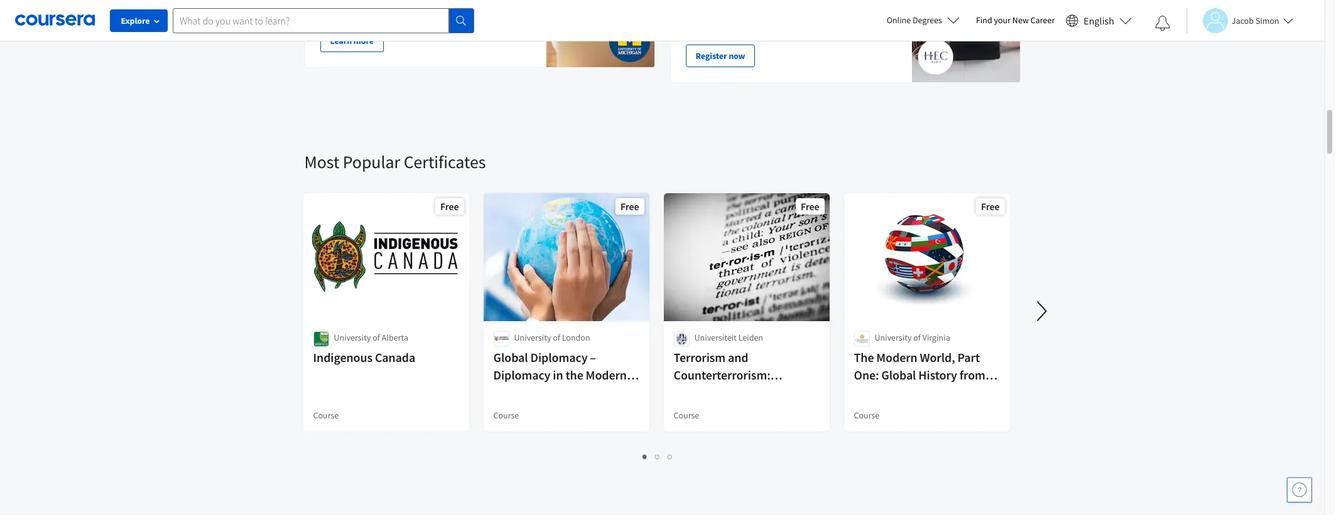 Task type: describe. For each thing, give the bounding box(es) containing it.
find your new career
[[976, 14, 1055, 26]]

your inside the find your new career link
[[994, 14, 1011, 26]]

most
[[304, 151, 339, 173]]

university of alberta
[[334, 332, 408, 344]]

in inside global diplomacy – diplomacy in the modern world
[[553, 368, 563, 383]]

course for terrorism and counterterrorism: comparing theory and practice
[[674, 410, 699, 422]]

global diplomacy – diplomacy in the modern world
[[494, 350, 627, 401]]

learn more
[[330, 35, 374, 46]]

english button
[[1061, 0, 1137, 41]]

jacob
[[1232, 15, 1254, 26]]

register
[[696, 50, 727, 62]]

of for diplomacy
[[553, 332, 560, 344]]

to inside the 'the modern world, part one: global history from 1760 to 1910'
[[882, 385, 893, 401]]

register now
[[696, 50, 745, 62]]

jacob simon
[[1232, 15, 1280, 26]]

webinar
[[717, 0, 747, 4]]

university of virginia image
[[854, 332, 870, 347]]

0 horizontal spatial more
[[354, 35, 374, 46]]

modern inside the 'the modern world, part one: global history from 1760 to 1910'
[[877, 350, 918, 366]]

0 horizontal spatial and
[[728, 350, 749, 366]]

university for canada
[[334, 332, 371, 344]]

from inside join the webinar to learn more about the degrees from the #1 business school in europe and have your questions answered.
[[868, 0, 886, 4]]

universiteit
[[695, 332, 737, 344]]

the inside global diplomacy – diplomacy in the modern world
[[566, 368, 583, 383]]

simon
[[1256, 15, 1280, 26]]

university of london image
[[494, 332, 509, 347]]

the up #1
[[703, 0, 716, 4]]

learn
[[330, 35, 352, 46]]

your inside join the webinar to learn more about the degrees from the #1 business school in europe and have your questions answered.
[[842, 5, 859, 16]]

university of virginia
[[875, 332, 950, 344]]

free for the modern world, part one: global history from 1760 to 1910
[[981, 200, 1000, 213]]

in inside join the webinar to learn more about the degrees from the #1 business school in europe and have your questions answered.
[[770, 5, 777, 16]]

1910
[[896, 385, 921, 401]]

help center image
[[1292, 483, 1307, 498]]

explore
[[121, 15, 150, 26]]

business
[[710, 5, 742, 16]]

europe
[[779, 5, 805, 16]]

to inside join the webinar to learn more about the degrees from the #1 business school in europe and have your questions answered.
[[749, 0, 757, 4]]

questions
[[861, 5, 897, 16]]

1 vertical spatial diplomacy
[[494, 368, 551, 383]]

learn
[[758, 0, 777, 4]]

free for global diplomacy – diplomacy in the modern world
[[621, 200, 639, 213]]

one:
[[854, 368, 879, 383]]

2
[[655, 451, 660, 463]]

1760
[[854, 385, 880, 401]]

course for global diplomacy – diplomacy in the modern world
[[494, 410, 519, 422]]

the modern world, part one: global history from 1760 to 1910
[[854, 350, 986, 401]]

new
[[1013, 14, 1029, 26]]

1 button
[[639, 450, 652, 464]]

career
[[1031, 14, 1055, 26]]

theory
[[735, 385, 773, 401]]

degrees
[[913, 14, 942, 26]]

and inside join the webinar to learn more about the degrees from the #1 business school in europe and have your questions answered.
[[807, 5, 821, 16]]

coursera image
[[15, 10, 95, 30]]

–
[[590, 350, 596, 366]]

course for the modern world, part one: global history from 1760 to 1910
[[854, 410, 880, 422]]

modern inside global diplomacy – diplomacy in the modern world
[[586, 368, 627, 383]]

university for diplomacy
[[514, 332, 551, 344]]

register now link
[[686, 45, 755, 67]]

canada
[[375, 350, 415, 366]]

free for terrorism and counterterrorism: comparing theory and practice
[[801, 200, 820, 213]]



Task type: vqa. For each thing, say whether or not it's contained in the screenshot.


Task type: locate. For each thing, give the bounding box(es) containing it.
university of alberta image
[[313, 332, 329, 347]]

practice
[[674, 403, 717, 418]]

1 horizontal spatial your
[[994, 14, 1011, 26]]

of left virginia
[[914, 332, 921, 344]]

london
[[562, 332, 590, 344]]

diplomacy up world
[[494, 368, 551, 383]]

of for modern
[[914, 332, 921, 344]]

university of london
[[514, 332, 590, 344]]

answered.
[[686, 18, 724, 29]]

list
[[304, 450, 1011, 464]]

global
[[494, 350, 528, 366], [882, 368, 916, 383]]

0 vertical spatial to
[[749, 0, 757, 4]]

course down "comparing"
[[674, 410, 699, 422]]

university
[[334, 332, 371, 344], [514, 332, 551, 344], [875, 332, 912, 344]]

most popular certificates carousel element
[[298, 113, 1334, 475]]

universiteit leiden image
[[674, 332, 690, 347]]

university up indigenous
[[334, 332, 371, 344]]

2 free from the left
[[621, 200, 639, 213]]

in down university of london
[[553, 368, 563, 383]]

online degrees button
[[877, 6, 970, 34]]

What do you want to learn? text field
[[173, 8, 449, 33]]

1 horizontal spatial of
[[553, 332, 560, 344]]

3 course from the left
[[674, 410, 699, 422]]

learn more link
[[304, 0, 655, 68], [320, 30, 384, 52]]

0 horizontal spatial global
[[494, 350, 528, 366]]

university right university of virginia icon
[[875, 332, 912, 344]]

free for indigenous canada
[[440, 200, 459, 213]]

0 horizontal spatial from
[[868, 0, 886, 4]]

more up europe
[[779, 0, 798, 4]]

indigenous
[[313, 350, 373, 366]]

more right "learn"
[[354, 35, 374, 46]]

to up school
[[749, 0, 757, 4]]

1 free from the left
[[440, 200, 459, 213]]

the down london
[[566, 368, 583, 383]]

the down join
[[686, 5, 698, 16]]

and down the universiteit leiden
[[728, 350, 749, 366]]

about
[[800, 0, 822, 4]]

0 horizontal spatial university
[[334, 332, 371, 344]]

to
[[749, 0, 757, 4], [882, 385, 893, 401]]

1 course from the left
[[313, 410, 339, 422]]

#1
[[700, 5, 708, 16]]

your down degrees
[[842, 5, 859, 16]]

0 horizontal spatial of
[[373, 332, 380, 344]]

list containing 1
[[304, 450, 1011, 464]]

chevron down image
[[48, 19, 57, 28]]

explore button
[[110, 9, 168, 32]]

1 horizontal spatial from
[[960, 368, 986, 383]]

1
[[643, 451, 648, 463]]

have
[[823, 5, 840, 16]]

None search field
[[173, 8, 474, 33]]

course for indigenous canada
[[313, 410, 339, 422]]

1 of from the left
[[373, 332, 380, 344]]

and down the about
[[807, 5, 821, 16]]

more
[[779, 0, 798, 4], [354, 35, 374, 46]]

of
[[373, 332, 380, 344], [553, 332, 560, 344], [914, 332, 921, 344]]

world,
[[920, 350, 955, 366]]

2 horizontal spatial university
[[875, 332, 912, 344]]

part
[[958, 350, 980, 366]]

course down 1760 on the right of page
[[854, 410, 880, 422]]

to left the "1910"
[[882, 385, 893, 401]]

school
[[744, 5, 768, 16]]

1 vertical spatial and
[[728, 350, 749, 366]]

from up questions
[[868, 0, 886, 4]]

virginia
[[923, 332, 950, 344]]

of left london
[[553, 332, 560, 344]]

modern
[[877, 350, 918, 366], [586, 368, 627, 383]]

most popular certificates
[[304, 151, 486, 173]]

global up the "1910"
[[882, 368, 916, 383]]

1 horizontal spatial global
[[882, 368, 916, 383]]

1 horizontal spatial more
[[779, 0, 798, 4]]

2 horizontal spatial of
[[914, 332, 921, 344]]

global inside global diplomacy – diplomacy in the modern world
[[494, 350, 528, 366]]

3 free from the left
[[801, 200, 820, 213]]

1 vertical spatial to
[[882, 385, 893, 401]]

1 vertical spatial more
[[354, 35, 374, 46]]

0 vertical spatial modern
[[877, 350, 918, 366]]

1 horizontal spatial university
[[514, 332, 551, 344]]

2 course from the left
[[494, 410, 519, 422]]

0 vertical spatial more
[[779, 0, 798, 4]]

online
[[887, 14, 911, 26]]

certificates
[[404, 151, 486, 173]]

list inside most popular certificates carousel element
[[304, 450, 1011, 464]]

of left 'alberta'
[[373, 332, 380, 344]]

in
[[770, 5, 777, 16], [553, 368, 563, 383]]

your right find
[[994, 14, 1011, 26]]

1 horizontal spatial and
[[776, 385, 796, 401]]

1 university from the left
[[334, 332, 371, 344]]

of for canada
[[373, 332, 380, 344]]

0 horizontal spatial modern
[[586, 368, 627, 383]]

2 button
[[652, 450, 664, 464]]

modern down –
[[586, 368, 627, 383]]

2 horizontal spatial and
[[807, 5, 821, 16]]

3 button
[[664, 450, 677, 464]]

1 vertical spatial global
[[882, 368, 916, 383]]

and right the theory
[[776, 385, 796, 401]]

4 free from the left
[[981, 200, 1000, 213]]

diplomacy
[[531, 350, 588, 366], [494, 368, 551, 383]]

0 vertical spatial and
[[807, 5, 821, 16]]

leiden
[[739, 332, 763, 344]]

and
[[807, 5, 821, 16], [728, 350, 749, 366], [776, 385, 796, 401]]

in down 'learn'
[[770, 5, 777, 16]]

global inside the 'the modern world, part one: global history from 1760 to 1910'
[[882, 368, 916, 383]]

terrorism
[[674, 350, 726, 366]]

now
[[729, 50, 745, 62]]

3 of from the left
[[914, 332, 921, 344]]

global down university of london image
[[494, 350, 528, 366]]

0 vertical spatial global
[[494, 350, 528, 366]]

show notifications image
[[1155, 16, 1170, 31]]

next slide image
[[1027, 297, 1057, 327]]

indigenous canada
[[313, 350, 415, 366]]

popular
[[343, 151, 400, 173]]

0 horizontal spatial in
[[553, 368, 563, 383]]

1 horizontal spatial in
[[770, 5, 777, 16]]

2 university from the left
[[514, 332, 551, 344]]

history
[[919, 368, 957, 383]]

university right university of london image
[[514, 332, 551, 344]]

find your new career link
[[970, 13, 1061, 28]]

english
[[1084, 14, 1115, 27]]

from down the part at the right bottom of page
[[960, 368, 986, 383]]

universiteit leiden
[[695, 332, 763, 344]]

the up 'have'
[[824, 0, 836, 4]]

0 horizontal spatial to
[[749, 0, 757, 4]]

from
[[868, 0, 886, 4], [960, 368, 986, 383]]

world
[[494, 385, 525, 401]]

find
[[976, 14, 992, 26]]

free
[[440, 200, 459, 213], [621, 200, 639, 213], [801, 200, 820, 213], [981, 200, 1000, 213]]

1 vertical spatial modern
[[586, 368, 627, 383]]

diplomacy down university of london
[[531, 350, 588, 366]]

0 horizontal spatial your
[[842, 5, 859, 16]]

jacob simon button
[[1187, 8, 1293, 33]]

alberta
[[382, 332, 408, 344]]

1 horizontal spatial modern
[[877, 350, 918, 366]]

terrorism and counterterrorism: comparing theory and practice
[[674, 350, 796, 418]]

course down indigenous
[[313, 410, 339, 422]]

course down world
[[494, 410, 519, 422]]

your
[[842, 5, 859, 16], [994, 14, 1011, 26]]

university for modern
[[875, 332, 912, 344]]

join the webinar to learn more about the degrees from the #1 business school in europe and have your questions answered.
[[686, 0, 897, 29]]

0 vertical spatial from
[[868, 0, 886, 4]]

0 vertical spatial in
[[770, 5, 777, 16]]

3 university from the left
[[875, 332, 912, 344]]

more inside join the webinar to learn more about the degrees from the #1 business school in europe and have your questions answered.
[[779, 0, 798, 4]]

from inside the 'the modern world, part one: global history from 1760 to 1910'
[[960, 368, 986, 383]]

counterterrorism:
[[674, 368, 771, 383]]

1 vertical spatial from
[[960, 368, 986, 383]]

comparing
[[674, 385, 733, 401]]

course
[[313, 410, 339, 422], [494, 410, 519, 422], [674, 410, 699, 422], [854, 410, 880, 422]]

modern down university of virginia
[[877, 350, 918, 366]]

2 vertical spatial and
[[776, 385, 796, 401]]

the
[[703, 0, 716, 4], [824, 0, 836, 4], [686, 5, 698, 16], [566, 368, 583, 383]]

join
[[686, 0, 702, 4]]

4 course from the left
[[854, 410, 880, 422]]

0 vertical spatial diplomacy
[[531, 350, 588, 366]]

1 vertical spatial in
[[553, 368, 563, 383]]

2 of from the left
[[553, 332, 560, 344]]

the
[[854, 350, 874, 366]]

1 horizontal spatial to
[[882, 385, 893, 401]]

degrees
[[838, 0, 867, 4]]

online degrees
[[887, 14, 942, 26]]

3
[[668, 451, 673, 463]]



